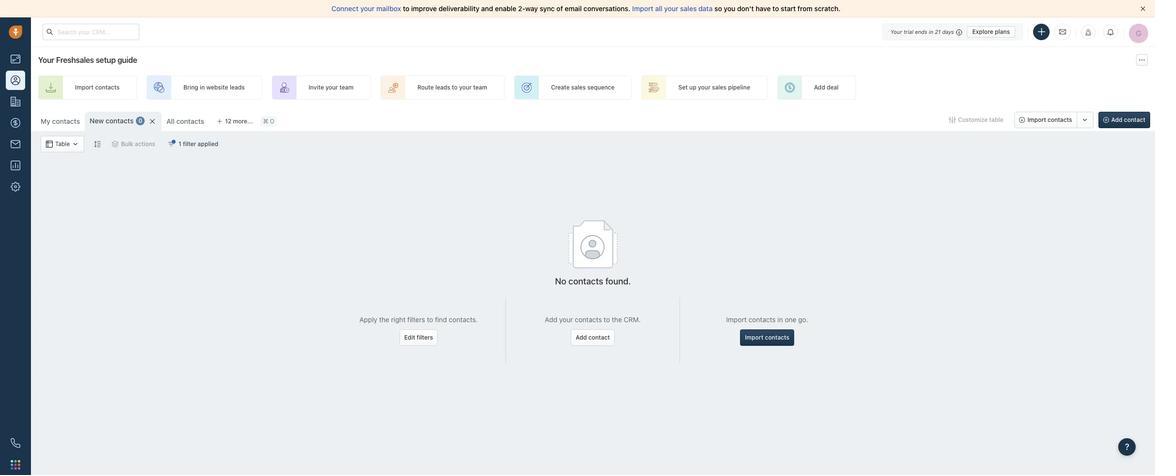 Task type: locate. For each thing, give the bounding box(es) containing it.
freshsales
[[56, 56, 94, 64]]

2 horizontal spatial import contacts
[[1028, 116, 1073, 123]]

to right the route
[[452, 84, 458, 91]]

you
[[724, 4, 736, 13]]

container_wx8msf4aqz5i3rn1 image left 1
[[168, 141, 175, 148]]

sales left the pipeline
[[712, 84, 727, 91]]

filters right edit
[[417, 334, 433, 341]]

1 vertical spatial add contact
[[576, 334, 610, 341]]

1 horizontal spatial import contacts
[[745, 334, 790, 341]]

leads right the route
[[435, 84, 450, 91]]

o
[[270, 118, 275, 125]]

container_wx8msf4aqz5i3rn1 image inside 1 filter applied button
[[168, 141, 175, 148]]

bring
[[183, 84, 198, 91]]

my contacts
[[41, 117, 80, 125]]

explore plans
[[973, 28, 1010, 35]]

1 vertical spatial contact
[[589, 334, 610, 341]]

contacts.
[[449, 315, 478, 324]]

container_wx8msf4aqz5i3rn1 image right "table"
[[72, 141, 79, 148]]

contacts
[[95, 84, 120, 91], [1048, 116, 1073, 123], [106, 117, 134, 125], [52, 117, 80, 125], [176, 117, 204, 125], [569, 276, 604, 287], [575, 315, 602, 324], [749, 315, 776, 324], [765, 334, 790, 341]]

filters right the right
[[408, 315, 425, 324]]

1 horizontal spatial leads
[[435, 84, 450, 91]]

leads right website
[[230, 84, 245, 91]]

more...
[[233, 118, 253, 125]]

in
[[929, 28, 934, 35], [200, 84, 205, 91], [778, 315, 783, 324]]

0 horizontal spatial add contact
[[576, 334, 610, 341]]

of
[[557, 4, 563, 13]]

your
[[891, 28, 903, 35], [38, 56, 54, 64]]

0 vertical spatial import contacts button
[[1015, 112, 1077, 128]]

1 container_wx8msf4aqz5i3rn1 image from the left
[[46, 141, 53, 148]]

in left "21"
[[929, 28, 934, 35]]

1 vertical spatial your
[[38, 56, 54, 64]]

the left the right
[[379, 315, 389, 324]]

0 horizontal spatial leads
[[230, 84, 245, 91]]

so
[[715, 4, 722, 13]]

0 horizontal spatial contact
[[589, 334, 610, 341]]

0 vertical spatial in
[[929, 28, 934, 35]]

import
[[632, 4, 654, 13], [75, 84, 94, 91], [1028, 116, 1047, 123], [726, 315, 747, 324], [745, 334, 764, 341]]

add your contacts to the crm.
[[545, 315, 641, 324]]

1 horizontal spatial container_wx8msf4aqz5i3rn1 image
[[168, 141, 175, 148]]

add contact button
[[1099, 112, 1151, 128], [571, 329, 615, 346]]

bulk actions button
[[106, 136, 162, 152]]

to left start
[[773, 4, 779, 13]]

0 horizontal spatial in
[[200, 84, 205, 91]]

0 horizontal spatial sales
[[572, 84, 586, 91]]

actions
[[135, 140, 155, 148]]

up
[[690, 84, 697, 91]]

container_wx8msf4aqz5i3rn1 image left customize
[[949, 117, 956, 123]]

your for your trial ends in 21 days
[[891, 28, 903, 35]]

in inside the bring in website leads link
[[200, 84, 205, 91]]

1 horizontal spatial in
[[778, 315, 783, 324]]

route leads to your team
[[418, 84, 487, 91]]

your right the route
[[459, 84, 472, 91]]

your inside route leads to your team link
[[459, 84, 472, 91]]

new contacts link
[[90, 116, 134, 126]]

set up your sales pipeline
[[679, 84, 750, 91]]

0 horizontal spatial the
[[379, 315, 389, 324]]

way
[[526, 4, 538, 13]]

your right invite
[[326, 84, 338, 91]]

sales right 'create'
[[572, 84, 586, 91]]

sales
[[680, 4, 697, 13], [572, 84, 586, 91], [712, 84, 727, 91]]

container_wx8msf4aqz5i3rn1 image
[[46, 141, 53, 148], [72, 141, 79, 148]]

all
[[167, 117, 175, 125]]

add deal
[[814, 84, 839, 91]]

in left one
[[778, 315, 783, 324]]

find
[[435, 315, 447, 324]]

0 horizontal spatial add contact button
[[571, 329, 615, 346]]

0 vertical spatial import contacts
[[75, 84, 120, 91]]

your right up
[[698, 84, 711, 91]]

style_myh0__igzzd8unmi image
[[94, 141, 101, 147]]

bring in website leads
[[183, 84, 245, 91]]

don't
[[737, 4, 754, 13]]

0 horizontal spatial your
[[38, 56, 54, 64]]

the left the crm.
[[612, 315, 622, 324]]

your left mailbox
[[360, 4, 375, 13]]

container_wx8msf4aqz5i3rn1 image
[[949, 117, 956, 123], [112, 141, 119, 148], [168, 141, 175, 148]]

container_wx8msf4aqz5i3rn1 image inside bulk actions button
[[112, 141, 119, 148]]

2 leads from the left
[[435, 84, 450, 91]]

create sales sequence
[[551, 84, 615, 91]]

improve
[[411, 4, 437, 13]]

contacts inside import contacts group
[[1048, 116, 1073, 123]]

sales left the data
[[680, 4, 697, 13]]

all contacts button
[[162, 112, 209, 131], [167, 117, 204, 125]]

1 horizontal spatial your
[[891, 28, 903, 35]]

container_wx8msf4aqz5i3rn1 image left bulk
[[112, 141, 119, 148]]

import contacts group
[[1015, 112, 1094, 128]]

import contacts
[[75, 84, 120, 91], [1028, 116, 1073, 123], [745, 334, 790, 341]]

2 container_wx8msf4aqz5i3rn1 image from the left
[[72, 141, 79, 148]]

1 filter applied button
[[162, 136, 225, 152]]

1 horizontal spatial contact
[[1125, 116, 1146, 123]]

explore plans link
[[967, 26, 1016, 38]]

in right bring
[[200, 84, 205, 91]]

container_wx8msf4aqz5i3rn1 image left "table"
[[46, 141, 53, 148]]

import inside group
[[1028, 116, 1047, 123]]

1 vertical spatial in
[[200, 84, 205, 91]]

close image
[[1141, 6, 1146, 11]]

2 horizontal spatial container_wx8msf4aqz5i3rn1 image
[[949, 117, 956, 123]]

your left freshsales
[[38, 56, 54, 64]]

container_wx8msf4aqz5i3rn1 image inside the "customize table" button
[[949, 117, 956, 123]]

2 horizontal spatial in
[[929, 28, 934, 35]]

crm.
[[624, 315, 641, 324]]

1 horizontal spatial container_wx8msf4aqz5i3rn1 image
[[72, 141, 79, 148]]

leads
[[230, 84, 245, 91], [435, 84, 450, 91]]

2 vertical spatial import contacts
[[745, 334, 790, 341]]

0 vertical spatial add contact button
[[1099, 112, 1151, 128]]

data
[[699, 4, 713, 13]]

⌘
[[263, 118, 268, 125]]

0 vertical spatial filters
[[408, 315, 425, 324]]

create
[[551, 84, 570, 91]]

import contacts inside group
[[1028, 116, 1073, 123]]

add contact
[[1112, 116, 1146, 123], [576, 334, 610, 341]]

2 the from the left
[[612, 315, 622, 324]]

email
[[565, 4, 582, 13]]

enable
[[495, 4, 517, 13]]

1 horizontal spatial add contact button
[[1099, 112, 1151, 128]]

12 more...
[[225, 118, 253, 125]]

1 team from the left
[[340, 84, 354, 91]]

add inside add deal link
[[814, 84, 825, 91]]

bulk
[[121, 140, 133, 148]]

phone element
[[6, 434, 25, 453]]

1 horizontal spatial team
[[473, 84, 487, 91]]

pipeline
[[728, 84, 750, 91]]

invite your team link
[[272, 75, 371, 100]]

1 vertical spatial add contact button
[[571, 329, 615, 346]]

0 vertical spatial your
[[891, 28, 903, 35]]

0 vertical spatial add contact
[[1112, 116, 1146, 123]]

my
[[41, 117, 50, 125]]

customize table button
[[943, 112, 1010, 128]]

team
[[340, 84, 354, 91], [473, 84, 487, 91]]

edit filters
[[404, 334, 433, 341]]

new
[[90, 117, 104, 125]]

filter
[[183, 140, 196, 148]]

apply the right filters to find contacts.
[[360, 315, 478, 324]]

your freshsales setup guide
[[38, 56, 137, 64]]

12 more... button
[[212, 115, 258, 128]]

your left trial
[[891, 28, 903, 35]]

1 horizontal spatial the
[[612, 315, 622, 324]]

scratch.
[[815, 4, 841, 13]]

sync
[[540, 4, 555, 13]]

to right mailbox
[[403, 4, 410, 13]]

21
[[935, 28, 941, 35]]

filters
[[408, 315, 425, 324], [417, 334, 433, 341]]

phone image
[[11, 438, 20, 448]]

contact
[[1125, 116, 1146, 123], [589, 334, 610, 341]]

0 horizontal spatial container_wx8msf4aqz5i3rn1 image
[[46, 141, 53, 148]]

1 vertical spatial import contacts button
[[740, 329, 795, 346]]

start
[[781, 4, 796, 13]]

table
[[55, 141, 70, 148]]

1 vertical spatial filters
[[417, 334, 433, 341]]

import contacts button
[[1015, 112, 1077, 128], [740, 329, 795, 346]]

12
[[225, 118, 232, 125]]

0 horizontal spatial container_wx8msf4aqz5i3rn1 image
[[112, 141, 119, 148]]

mailbox
[[376, 4, 401, 13]]

my contacts button
[[36, 112, 85, 131], [41, 117, 80, 125]]

add
[[814, 84, 825, 91], [1112, 116, 1123, 123], [545, 315, 558, 324], [576, 334, 587, 341]]

one
[[785, 315, 797, 324]]

your
[[360, 4, 375, 13], [664, 4, 679, 13], [326, 84, 338, 91], [459, 84, 472, 91], [698, 84, 711, 91], [559, 315, 573, 324]]

1 vertical spatial import contacts
[[1028, 116, 1073, 123]]

0 vertical spatial contact
[[1125, 116, 1146, 123]]

0 horizontal spatial team
[[340, 84, 354, 91]]

2 vertical spatial in
[[778, 315, 783, 324]]



Task type: vqa. For each thing, say whether or not it's contained in the screenshot.
second click to select button from the bottom
no



Task type: describe. For each thing, give the bounding box(es) containing it.
route
[[418, 84, 434, 91]]

what's new image
[[1085, 29, 1092, 36]]

import all your sales data link
[[632, 4, 715, 13]]

table button
[[41, 136, 84, 152]]

your right all
[[664, 4, 679, 13]]

2-
[[518, 4, 526, 13]]

set up your sales pipeline link
[[642, 75, 768, 100]]

filters inside edit filters button
[[417, 334, 433, 341]]

route leads to your team link
[[381, 75, 505, 100]]

bulk actions
[[121, 140, 155, 148]]

plans
[[995, 28, 1010, 35]]

1
[[179, 140, 181, 148]]

customize
[[958, 116, 988, 123]]

trial
[[904, 28, 914, 35]]

edit
[[404, 334, 415, 341]]

2 horizontal spatial sales
[[712, 84, 727, 91]]

container_wx8msf4aqz5i3rn1 image for customize
[[949, 117, 956, 123]]

setup
[[96, 56, 116, 64]]

guide
[[117, 56, 137, 64]]

connect your mailbox link
[[332, 4, 403, 13]]

your down no
[[559, 315, 573, 324]]

days
[[943, 28, 954, 35]]

bring in website leads link
[[147, 75, 262, 100]]

0 horizontal spatial import contacts
[[75, 84, 120, 91]]

to left find
[[427, 315, 433, 324]]

have
[[756, 4, 771, 13]]

right
[[391, 315, 406, 324]]

connect your mailbox to improve deliverability and enable 2-way sync of email conversations. import all your sales data so you don't have to start from scratch.
[[332, 4, 841, 13]]

deliverability
[[439, 4, 480, 13]]

2 team from the left
[[473, 84, 487, 91]]

container_wx8msf4aqz5i3rn1 image for bulk
[[112, 141, 119, 148]]

to left the crm.
[[604, 315, 610, 324]]

1 the from the left
[[379, 315, 389, 324]]

customize table
[[958, 116, 1004, 123]]

your for your freshsales setup guide
[[38, 56, 54, 64]]

1 horizontal spatial import contacts button
[[1015, 112, 1077, 128]]

1 filter applied
[[179, 140, 218, 148]]

explore
[[973, 28, 994, 35]]

no contacts found.
[[555, 276, 631, 287]]

connect
[[332, 4, 359, 13]]

⌘ o
[[263, 118, 275, 125]]

website
[[206, 84, 228, 91]]

edit filters button
[[400, 329, 438, 346]]

import contacts link
[[38, 75, 137, 100]]

apply
[[360, 315, 377, 324]]

your trial ends in 21 days
[[891, 28, 954, 35]]

create sales sequence link
[[514, 75, 632, 100]]

set
[[679, 84, 688, 91]]

from
[[798, 4, 813, 13]]

table
[[990, 116, 1004, 123]]

deal
[[827, 84, 839, 91]]

1 leads from the left
[[230, 84, 245, 91]]

invite your team
[[309, 84, 354, 91]]

Search your CRM... text field
[[43, 24, 139, 40]]

import contacts in one go.
[[726, 315, 808, 324]]

send email image
[[1060, 28, 1067, 36]]

new contacts 0
[[90, 117, 142, 125]]

1 horizontal spatial sales
[[680, 4, 697, 13]]

sequence
[[588, 84, 615, 91]]

and
[[481, 4, 493, 13]]

freshworks switcher image
[[11, 460, 20, 470]]

all
[[655, 4, 663, 13]]

your inside set up your sales pipeline link
[[698, 84, 711, 91]]

no
[[555, 276, 567, 287]]

1 horizontal spatial add contact
[[1112, 116, 1146, 123]]

applied
[[198, 140, 218, 148]]

all contacts
[[167, 117, 204, 125]]

invite
[[309, 84, 324, 91]]

found.
[[606, 276, 631, 287]]

0 horizontal spatial import contacts button
[[740, 329, 795, 346]]

go.
[[799, 315, 808, 324]]

0
[[138, 117, 142, 125]]

contacts inside import contacts link
[[95, 84, 120, 91]]

conversations.
[[584, 4, 631, 13]]

add deal link
[[778, 75, 856, 100]]

your inside invite your team link
[[326, 84, 338, 91]]



